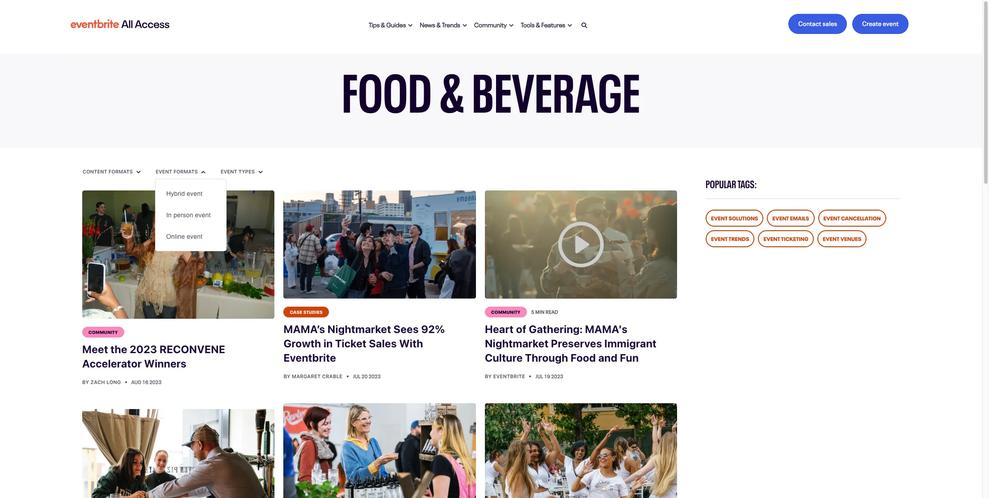 Task type: vqa. For each thing, say whether or not it's contained in the screenshot.
Press link
no



Task type: locate. For each thing, give the bounding box(es) containing it.
sales
[[823, 18, 838, 27]]

nightmarket
[[328, 323, 391, 335], [485, 337, 549, 350]]

mama's nightmarket sees 92% growth in ticket sales with eventbrite
[[284, 323, 445, 364]]

event inside 'link'
[[773, 214, 790, 222]]

1 arrow image from the left
[[201, 170, 206, 174]]

1 horizontal spatial formats
[[174, 169, 198, 174]]

0 vertical spatial community
[[475, 19, 507, 28]]

event left the venues
[[823, 234, 840, 242]]

online
[[166, 233, 185, 240]]

1 jul from the left
[[353, 373, 361, 380]]

2023 right 19
[[552, 373, 564, 380]]

event left "emails"
[[773, 214, 790, 222]]

event
[[883, 18, 899, 27], [187, 190, 203, 197], [195, 212, 211, 219], [187, 233, 203, 240]]

1 vertical spatial community link
[[485, 307, 527, 318]]

immigrant
[[605, 337, 657, 350]]

food inside heart of gathering: mama's nightmarket preserves immigrant culture through food and fun
[[571, 352, 596, 364]]

arrow image
[[409, 24, 413, 27], [463, 24, 467, 27]]

mama's
[[585, 323, 628, 335]]

zach
[[91, 379, 105, 385]]

0 vertical spatial nightmarket
[[328, 323, 391, 335]]

event venues
[[823, 234, 862, 242]]

event for event formats
[[156, 169, 172, 174]]

food
[[342, 47, 433, 126], [571, 352, 596, 364]]

logo eventbrite image
[[69, 16, 171, 32]]

by margaret crable link
[[284, 374, 344, 379]]

event left types
[[221, 169, 237, 174]]

eventbrite
[[284, 352, 336, 364], [494, 374, 525, 379]]

meet the 2023 reconvene accelerator winners
[[82, 343, 225, 370]]

1 horizontal spatial nightmarket
[[485, 337, 549, 350]]

1 horizontal spatial food
[[571, 352, 596, 364]]

formats inside dropdown button
[[174, 169, 198, 174]]

by
[[284, 374, 291, 379], [485, 374, 492, 379], [82, 379, 89, 385]]

arrow image inside the tips & guides link
[[409, 24, 413, 27]]

community left tools at the top right of page
[[475, 19, 507, 28]]

0 vertical spatial food
[[342, 47, 433, 126]]

jul left "20" in the left of the page
[[353, 373, 361, 380]]

create
[[863, 18, 882, 27]]

1 horizontal spatial arrow image
[[259, 170, 263, 174]]

event formats button
[[155, 168, 206, 175]]

event for event trends
[[712, 234, 728, 242]]

arrow image inside news & trends link
[[463, 24, 467, 27]]

&
[[381, 19, 385, 28], [437, 19, 441, 28], [536, 19, 541, 28], [440, 47, 465, 126]]

& inside news & trends link
[[437, 19, 441, 28]]

arrow image right trends
[[463, 24, 467, 27]]

event left 'trends'
[[712, 234, 728, 242]]

pizza-making class, macoletta, new york, ny image
[[82, 409, 275, 498]]

arrow image
[[510, 24, 514, 27], [568, 24, 573, 27]]

0 horizontal spatial arrow image
[[409, 24, 413, 27]]

by margaret crable
[[284, 374, 344, 379]]

1 vertical spatial food
[[571, 352, 596, 364]]

community up heart
[[491, 309, 521, 315]]

event up event venues
[[824, 214, 841, 222]]

heart
[[485, 323, 514, 335]]

event for event cancellation
[[824, 214, 841, 222]]

1 horizontal spatial jul
[[536, 373, 544, 380]]

1 vertical spatial nightmarket
[[485, 337, 549, 350]]

1 horizontal spatial by
[[284, 374, 291, 379]]

2023
[[130, 343, 157, 356], [369, 373, 381, 380], [552, 373, 564, 380], [149, 378, 162, 386]]

2023 inside meet the 2023 reconvene accelerator winners
[[130, 343, 157, 356]]

event for create event
[[883, 18, 899, 27]]

arrow image inside tools & features link
[[568, 24, 573, 27]]

2 vertical spatial community link
[[82, 327, 124, 338]]

event for event ticketing
[[764, 234, 781, 242]]

arrow image left search icon
[[568, 24, 573, 27]]

person
[[174, 212, 193, 219]]

community link
[[471, 14, 518, 34], [485, 307, 527, 318], [82, 327, 124, 338]]

formats for content
[[109, 169, 133, 174]]

arrow image for community
[[510, 24, 514, 27]]

arrow image inside event types popup button
[[259, 170, 263, 174]]

by for heart of gathering: mama's nightmarket preserves immigrant culture through food and fun
[[485, 374, 492, 379]]

community up meet
[[89, 329, 118, 335]]

people dancing at an event image
[[485, 403, 678, 498]]

nightmarket inside mama's nightmarket sees 92% growth in ticket sales with eventbrite
[[328, 323, 391, 335]]

beverage
[[472, 47, 641, 126]]

0 vertical spatial community link
[[471, 14, 518, 34]]

arrow image right guides
[[409, 24, 413, 27]]

crable
[[322, 374, 343, 379]]

by down culture
[[485, 374, 492, 379]]

reconvene
[[160, 343, 225, 356]]

2023 for 20
[[369, 373, 381, 380]]

event for hybrid event
[[187, 190, 203, 197]]

arrow image right types
[[259, 170, 263, 174]]

by left zach at the left bottom of the page
[[82, 379, 89, 385]]

2023 right "20" in the left of the page
[[369, 373, 381, 380]]

0 horizontal spatial arrow image
[[510, 24, 514, 27]]

tools & features link
[[518, 14, 576, 34]]

event cancellation
[[824, 214, 881, 222]]

hybrid
[[166, 190, 185, 197]]

tips
[[369, 19, 380, 28]]

5
[[532, 308, 535, 315]]

jul
[[353, 373, 361, 380], [536, 373, 544, 380]]

0 horizontal spatial formats
[[109, 169, 133, 174]]

event up event trends
[[712, 214, 728, 222]]

aug 16 2023
[[132, 378, 162, 386]]

event types
[[221, 169, 256, 174]]

1 arrow image from the left
[[510, 24, 514, 27]]

0 horizontal spatial arrow image
[[201, 170, 206, 174]]

92%
[[421, 323, 445, 335]]

of
[[516, 323, 527, 335]]

arrow image inside event formats dropdown button
[[201, 170, 206, 174]]

eventbrite down growth
[[284, 352, 336, 364]]

1 horizontal spatial arrow image
[[568, 24, 573, 27]]

2 arrow image from the left
[[259, 170, 263, 174]]

& for news
[[437, 19, 441, 28]]

event up hybrid
[[156, 169, 172, 174]]

event right person on the left top of page
[[195, 212, 211, 219]]

event left ticketing
[[764, 234, 781, 242]]

event emails
[[773, 214, 810, 222]]

jul left 19
[[536, 373, 544, 380]]

arrow image for guides
[[409, 24, 413, 27]]

by for mama's nightmarket sees 92% growth in ticket sales with eventbrite
[[284, 374, 291, 379]]

event right hybrid
[[187, 190, 203, 197]]

2 horizontal spatial by
[[485, 374, 492, 379]]

tools & features
[[521, 19, 566, 28]]

arrow image
[[201, 170, 206, 174], [259, 170, 263, 174]]

0 vertical spatial eventbrite
[[284, 352, 336, 364]]

0 horizontal spatial by
[[82, 379, 89, 385]]

event inside popup button
[[221, 169, 237, 174]]

event inside dropdown button
[[156, 169, 172, 174]]

community link left tools at the top right of page
[[471, 14, 518, 34]]

& inside tools & features link
[[536, 19, 541, 28]]

event right create
[[883, 18, 899, 27]]

nightmarket up ticket
[[328, 323, 391, 335]]

1 horizontal spatial eventbrite
[[494, 374, 525, 379]]

culture
[[485, 352, 523, 364]]

event types element
[[155, 179, 227, 251]]

trends
[[729, 234, 750, 242]]

formats left arrow icon
[[109, 169, 133, 174]]

1 horizontal spatial arrow image
[[463, 24, 467, 27]]

19
[[544, 373, 551, 380]]

2 arrow image from the left
[[568, 24, 573, 27]]

2023 for 16
[[149, 378, 162, 386]]

types
[[239, 169, 255, 174]]

by zach long
[[82, 379, 122, 385]]

1 arrow image from the left
[[409, 24, 413, 27]]

event emails link
[[768, 210, 815, 227]]

& inside the tips & guides link
[[381, 19, 385, 28]]

2 vertical spatial community
[[89, 329, 118, 335]]

event cancellation link
[[819, 210, 887, 227]]

arrow image left tools at the top right of page
[[510, 24, 514, 27]]

case
[[290, 309, 303, 315]]

contact sales
[[799, 18, 838, 27]]

by eventbrite link
[[485, 374, 527, 379]]

formats inside popup button
[[109, 169, 133, 174]]

1 vertical spatial community
[[491, 309, 521, 315]]

2023 right the
[[130, 343, 157, 356]]

0 horizontal spatial eventbrite
[[284, 352, 336, 364]]

heart of gathering: mama's nightmarket preserves immigrant culture through food and fun
[[485, 323, 657, 364]]

5 min read
[[532, 308, 559, 315]]

event right online
[[187, 233, 203, 240]]

arrow image up hybrid event "link"
[[201, 170, 206, 174]]

preserves
[[551, 337, 602, 350]]

by left margaret
[[284, 374, 291, 379]]

with
[[399, 337, 423, 350]]

event types button
[[220, 168, 263, 175]]

1 formats from the left
[[109, 169, 133, 174]]

0 horizontal spatial nightmarket
[[328, 323, 391, 335]]

0 horizontal spatial jul
[[353, 373, 361, 380]]

nightmarket inside heart of gathering: mama's nightmarket preserves immigrant culture through food and fun
[[485, 337, 549, 350]]

online event link
[[156, 226, 226, 247]]

tools
[[521, 19, 535, 28]]

community link up heart
[[485, 307, 527, 318]]

sales
[[369, 337, 397, 350]]

eventbrite down culture
[[494, 374, 525, 379]]

contact
[[799, 18, 822, 27]]

formats for event
[[174, 169, 198, 174]]

formats
[[109, 169, 133, 174], [174, 169, 198, 174]]

nightmarket down of on the right bottom
[[485, 337, 549, 350]]

content
[[83, 169, 107, 174]]

event
[[156, 169, 172, 174], [221, 169, 237, 174], [712, 214, 728, 222], [773, 214, 790, 222], [824, 214, 841, 222], [712, 234, 728, 242], [764, 234, 781, 242], [823, 234, 840, 242]]

formats up hybrid event at top
[[174, 169, 198, 174]]

2 formats from the left
[[174, 169, 198, 174]]

and
[[599, 352, 618, 364]]

event inside "link"
[[187, 190, 203, 197]]

2 arrow image from the left
[[463, 24, 467, 27]]

2 jul from the left
[[536, 373, 544, 380]]

community link up meet
[[82, 327, 124, 338]]

2023 right 16
[[149, 378, 162, 386]]



Task type: describe. For each thing, give the bounding box(es) containing it.
arrow image for tools & features
[[568, 24, 573, 27]]

2023 for 19
[[552, 373, 564, 380]]

arrow image for trends
[[463, 24, 467, 27]]

victoria loi holding two cups of coffee image
[[82, 191, 275, 319]]

& for tips
[[381, 19, 385, 28]]

event ticketing link
[[759, 230, 814, 247]]

aug
[[132, 378, 141, 386]]

popular tags:
[[706, 175, 758, 191]]

gathering:
[[529, 323, 583, 335]]

1 vertical spatial eventbrite
[[494, 374, 525, 379]]

arrow image for event types
[[259, 170, 263, 174]]

tags:
[[738, 175, 758, 191]]

jul for sales
[[353, 373, 361, 380]]

case studies link
[[284, 307, 329, 318]]

& for food
[[440, 47, 465, 126]]

in
[[166, 212, 172, 219]]

trends
[[442, 19, 461, 28]]

food & beverage
[[342, 47, 641, 126]]

case studies
[[290, 309, 323, 315]]

contact sales link
[[789, 14, 848, 34]]

heart of gathering: mama's nightmarket preserves immigrant culture through food and fun link
[[485, 318, 678, 370]]

two people trying syrup from a food vendor at an event image
[[284, 403, 476, 498]]

read
[[546, 308, 559, 315]]

jul for culture
[[536, 373, 544, 380]]

features
[[542, 19, 566, 28]]

online event
[[166, 233, 203, 240]]

community for meet the 2023 reconvene accelerator winners
[[89, 329, 118, 335]]

guides
[[387, 19, 406, 28]]

content formats button
[[82, 168, 141, 175]]

by for meet the 2023 reconvene accelerator winners
[[82, 379, 89, 385]]

news
[[420, 19, 436, 28]]

fun
[[620, 352, 639, 364]]

event for event types
[[221, 169, 237, 174]]

hybrid event
[[166, 190, 203, 197]]

community link for meet the 2023 reconvene accelerator winners
[[82, 327, 124, 338]]

16
[[142, 378, 149, 386]]

event trends
[[712, 234, 750, 242]]

the
[[111, 343, 127, 356]]

create event link
[[853, 14, 909, 34]]

by zach long link
[[82, 379, 122, 385]]

community link for heart of gathering: mama's nightmarket preserves immigrant culture through food and fun
[[485, 307, 527, 318]]

event solutions
[[712, 214, 759, 222]]

growth
[[284, 337, 321, 350]]

winners
[[144, 357, 187, 370]]

0 horizontal spatial food
[[342, 47, 433, 126]]

by eventbrite
[[485, 374, 527, 379]]

emails
[[791, 214, 810, 222]]

& for tools
[[536, 19, 541, 28]]

event for event solutions
[[712, 214, 728, 222]]

mama's
[[284, 323, 325, 335]]

ticket
[[335, 337, 367, 350]]

mama's nightmarket heart of gathering feature image image
[[485, 191, 678, 299]]

community for heart of gathering: mama's nightmarket preserves immigrant culture through food and fun
[[491, 309, 521, 315]]

arrow image for event formats
[[201, 170, 206, 174]]

tips & guides
[[369, 19, 406, 28]]

create event
[[863, 18, 899, 27]]

2023 for the
[[130, 343, 157, 356]]

accelerator
[[82, 357, 142, 370]]

mama's nightmarket sees 92% growth in ticket sales with eventbrite link
[[284, 318, 476, 370]]

20
[[362, 373, 368, 380]]

arrow image
[[136, 170, 141, 174]]

eventbrite inside mama's nightmarket sees 92% growth in ticket sales with eventbrite
[[284, 352, 336, 364]]

search icon image
[[582, 22, 588, 29]]

event for online event
[[187, 233, 203, 240]]

event for event venues
[[823, 234, 840, 242]]

event formats
[[156, 169, 199, 174]]

tips & guides link
[[366, 14, 417, 34]]

jul 20 2023
[[353, 373, 381, 380]]

through
[[525, 352, 569, 364]]

event attendees in front of a food cart image
[[284, 191, 476, 299]]

solutions
[[729, 214, 759, 222]]

min
[[536, 308, 545, 315]]

cancellation
[[842, 214, 881, 222]]

long
[[107, 379, 121, 385]]

popular
[[706, 175, 737, 191]]

venues
[[841, 234, 862, 242]]

in person event link
[[156, 204, 226, 226]]

event solutions link
[[706, 210, 764, 227]]

margaret
[[292, 374, 321, 379]]

event for event emails
[[773, 214, 790, 222]]

meet the 2023 reconvene accelerator winners link
[[82, 338, 275, 376]]

jul 19 2023
[[536, 373, 564, 380]]

studies
[[304, 309, 323, 315]]

ticketing
[[782, 234, 809, 242]]

sees
[[394, 323, 419, 335]]

meet
[[82, 343, 108, 356]]

event trends link
[[706, 230, 755, 247]]

news & trends
[[420, 19, 461, 28]]

in
[[324, 337, 333, 350]]

content formats
[[83, 169, 134, 174]]

event ticketing
[[764, 234, 809, 242]]

news & trends link
[[417, 14, 471, 34]]

in person event
[[166, 212, 211, 219]]



